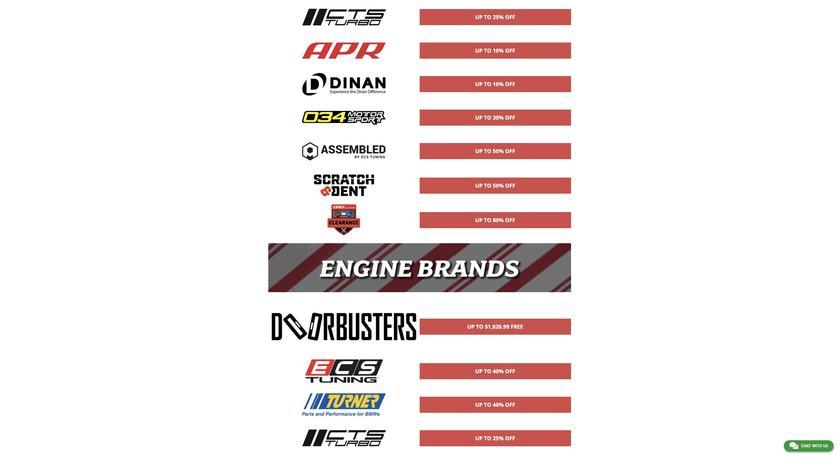 Task type: locate. For each thing, give the bounding box(es) containing it.
milltek for 80%
[[491, 231, 501, 235]]

up to $1,820.99 free link
[[420, 319, 571, 335]]

0 vertical spatial up to 25% off
[[476, 13, 516, 21]]

milltek
[[491, 128, 501, 133], [491, 231, 501, 235]]

scratch
[[483, 196, 494, 201]]

40% for 1st up to 40% off link from the bottom of the page
[[493, 401, 504, 409]]

up to 25% off link
[[420, 9, 571, 25], [420, 431, 571, 446]]

0 vertical spatial up to 50% off link
[[420, 144, 571, 159]]

1 up to 25% off from the top
[[476, 13, 516, 21]]

to for 1st up to 40% off link from the bottom of the page
[[485, 401, 492, 409]]

10% for first up to 10% off link from the top
[[493, 47, 504, 54]]

up to 40% off link
[[420, 364, 571, 379], [420, 397, 571, 413]]

to for the up to 80% off link
[[485, 217, 492, 224]]

2 40% from the top
[[493, 401, 504, 409]]

0 vertical spatial up to 40% off link
[[420, 364, 571, 379]]

1 vertical spatial 50%
[[493, 182, 504, 189]]

25% for 2nd "up to 25% off" link from the bottom of the page
[[493, 13, 504, 21]]

1 vertical spatial up to 10% off
[[476, 81, 516, 88]]

dinan
[[490, 95, 501, 99]]

1 vertical spatial up to 40% off link
[[420, 397, 571, 413]]

2 up to 10% off link from the top
[[420, 77, 571, 92]]

cts
[[493, 449, 499, 454]]

1 vertical spatial 25%
[[493, 435, 504, 442]]

us
[[824, 444, 829, 449]]

0 vertical spatial 40%
[[493, 368, 504, 375]]

off
[[506, 13, 516, 21], [506, 47, 516, 54], [506, 81, 516, 88], [506, 114, 516, 121], [506, 148, 516, 155], [506, 182, 516, 189], [506, 217, 516, 224], [506, 368, 516, 375], [506, 401, 516, 409], [506, 435, 516, 442]]

0 vertical spatial up to 40% off
[[476, 368, 516, 375]]

2 10% from the top
[[493, 81, 504, 88]]

40% for 2nd up to 40% off link from the bottom
[[493, 368, 504, 375]]

to for 2nd up to 50% off link from the bottom
[[485, 148, 492, 155]]

9 off from the top
[[506, 401, 516, 409]]

1 10% from the top
[[493, 47, 504, 54]]

1 40% from the top
[[493, 368, 504, 375]]

0 vertical spatial 25%
[[493, 13, 504, 21]]

1 vertical spatial up to 50% off
[[476, 182, 516, 189]]

up to 10% off for 1st up to 10% off link from the bottom
[[476, 81, 516, 88]]

1 25% from the top
[[493, 13, 504, 21]]

1 up to 10% off from the top
[[476, 47, 516, 54]]

2 25% from the top
[[493, 435, 504, 442]]

free
[[511, 323, 524, 331]]

0 vertical spatial 10%
[[493, 47, 504, 54]]

1 vertical spatial 10%
[[493, 81, 504, 88]]

up to 40% off
[[476, 368, 516, 375], [476, 401, 516, 409]]

8 off from the top
[[506, 368, 516, 375]]

0 vertical spatial up to 10% off link
[[420, 43, 571, 58]]

1 up to 40% off from the top
[[476, 368, 516, 375]]

to for up to $1,820.99 free link
[[477, 323, 484, 331]]

1 up to 10% off link from the top
[[420, 43, 571, 58]]

2 up to 10% off from the top
[[476, 81, 516, 88]]

1 up to 25% off link from the top
[[420, 9, 571, 25]]

7 off from the top
[[506, 217, 516, 224]]

up to 25% off
[[476, 13, 516, 21], [476, 435, 516, 442]]

to
[[485, 13, 492, 21], [485, 47, 492, 54], [485, 81, 492, 88], [485, 114, 492, 121], [485, 148, 492, 155], [485, 182, 492, 189], [485, 217, 492, 224], [477, 323, 484, 331], [485, 368, 492, 375], [485, 401, 492, 409], [485, 435, 492, 442]]

1 vertical spatial up to 40% off
[[476, 401, 516, 409]]

to for first up to 10% off link from the top
[[485, 47, 492, 54]]

1 vertical spatial milltek
[[491, 231, 501, 235]]

25%
[[493, 13, 504, 21], [493, 435, 504, 442]]

milltek down "up to 30% off" link
[[491, 128, 501, 133]]

0 vertical spatial up to 50% off
[[476, 148, 516, 155]]

comments image
[[790, 442, 799, 450]]

2 50% from the top
[[493, 182, 504, 189]]

2 milltek from the top
[[491, 231, 501, 235]]

1 vertical spatial up to 50% off link
[[420, 178, 571, 193]]

10%
[[493, 47, 504, 54], [493, 81, 504, 88]]

0 vertical spatial milltek
[[491, 128, 501, 133]]

1 vertical spatial up to 25% off link
[[420, 431, 571, 446]]

2 up to 40% off from the top
[[476, 401, 516, 409]]

up to 30% off link
[[420, 110, 571, 125]]

40%
[[493, 368, 504, 375], [493, 401, 504, 409]]

up
[[476, 13, 483, 21], [476, 47, 483, 54], [476, 81, 483, 88], [476, 114, 483, 121], [476, 148, 483, 155], [476, 182, 483, 189], [476, 217, 483, 224], [468, 323, 475, 331], [476, 368, 483, 375], [476, 401, 483, 409], [476, 435, 483, 442]]

1 vertical spatial up to 25% off
[[476, 435, 516, 442]]

scratch and dent
[[483, 196, 509, 201]]

up to 50% off link
[[420, 144, 571, 159], [420, 178, 571, 193]]

milltek for 30%
[[491, 128, 501, 133]]

0 vertical spatial up to 25% off link
[[420, 9, 571, 25]]

milltek down up to 80% off
[[491, 231, 501, 235]]

up to 10% off
[[476, 47, 516, 54], [476, 81, 516, 88]]

1 vertical spatial 40%
[[493, 401, 504, 409]]

up to 10% off link
[[420, 43, 571, 58], [420, 77, 571, 92]]

1 vertical spatial up to 10% off link
[[420, 77, 571, 92]]

0 vertical spatial up to 10% off
[[476, 47, 516, 54]]

ecs tuning
[[487, 337, 504, 342]]

to for "up to 30% off" link
[[485, 114, 492, 121]]

0 vertical spatial 50%
[[493, 148, 504, 155]]

to for first "up to 25% off" link from the bottom of the page
[[485, 435, 492, 442]]

up to 50% off
[[476, 148, 516, 155], [476, 182, 516, 189]]

50%
[[493, 148, 504, 155], [493, 182, 504, 189]]

up to 80% off link
[[420, 213, 571, 228]]

1 milltek from the top
[[491, 128, 501, 133]]

5 off from the top
[[506, 148, 516, 155]]



Task type: vqa. For each thing, say whether or not it's contained in the screenshot.
durability
no



Task type: describe. For each thing, give the bounding box(es) containing it.
2 up to 25% off link from the top
[[420, 431, 571, 446]]

up to 10% off for first up to 10% off link from the top
[[476, 47, 516, 54]]

tuning
[[494, 337, 504, 342]]

3 off from the top
[[506, 81, 516, 88]]

up to 40% off for 1st up to 40% off link from the bottom of the page
[[476, 401, 516, 409]]

2 up to 25% off from the top
[[476, 435, 516, 442]]

up to 30% off
[[476, 114, 516, 121]]

to for 2nd "up to 25% off" link from the bottom of the page
[[485, 13, 492, 21]]

4 off from the top
[[506, 114, 516, 121]]

1 up to 50% off from the top
[[476, 148, 516, 155]]

2 up to 50% off link from the top
[[420, 178, 571, 193]]

2 up to 50% off from the top
[[476, 182, 516, 189]]

to for 2nd up to 40% off link from the bottom
[[485, 368, 492, 375]]

2 up to 40% off link from the top
[[420, 397, 571, 413]]

10 off from the top
[[506, 435, 516, 442]]

80%
[[493, 217, 504, 224]]

to for first up to 50% off link from the bottom of the page
[[485, 182, 492, 189]]

up to 80% off
[[476, 217, 516, 224]]

up to 40% off for 2nd up to 40% off link from the bottom
[[476, 368, 516, 375]]

30%
[[493, 114, 504, 121]]

1 up to 40% off link from the top
[[420, 364, 571, 379]]

1 50% from the top
[[493, 148, 504, 155]]

chat with us
[[802, 444, 829, 449]]

1 off from the top
[[506, 13, 516, 21]]

dent
[[502, 196, 509, 201]]

6 off from the top
[[506, 182, 516, 189]]

2 off from the top
[[506, 47, 516, 54]]

chat with us link
[[785, 441, 835, 452]]

10% for 1st up to 10% off link from the bottom
[[493, 81, 504, 88]]

ecs
[[487, 337, 493, 342]]

$1,820.99
[[485, 323, 510, 331]]

to for 1st up to 10% off link from the bottom
[[485, 81, 492, 88]]

1 up to 50% off link from the top
[[420, 144, 571, 159]]

up to $1,820.99 free
[[468, 323, 524, 331]]

25% for first "up to 25% off" link from the bottom of the page
[[493, 435, 504, 442]]

and
[[495, 196, 501, 201]]

chat
[[802, 444, 812, 449]]

with
[[813, 444, 823, 449]]



